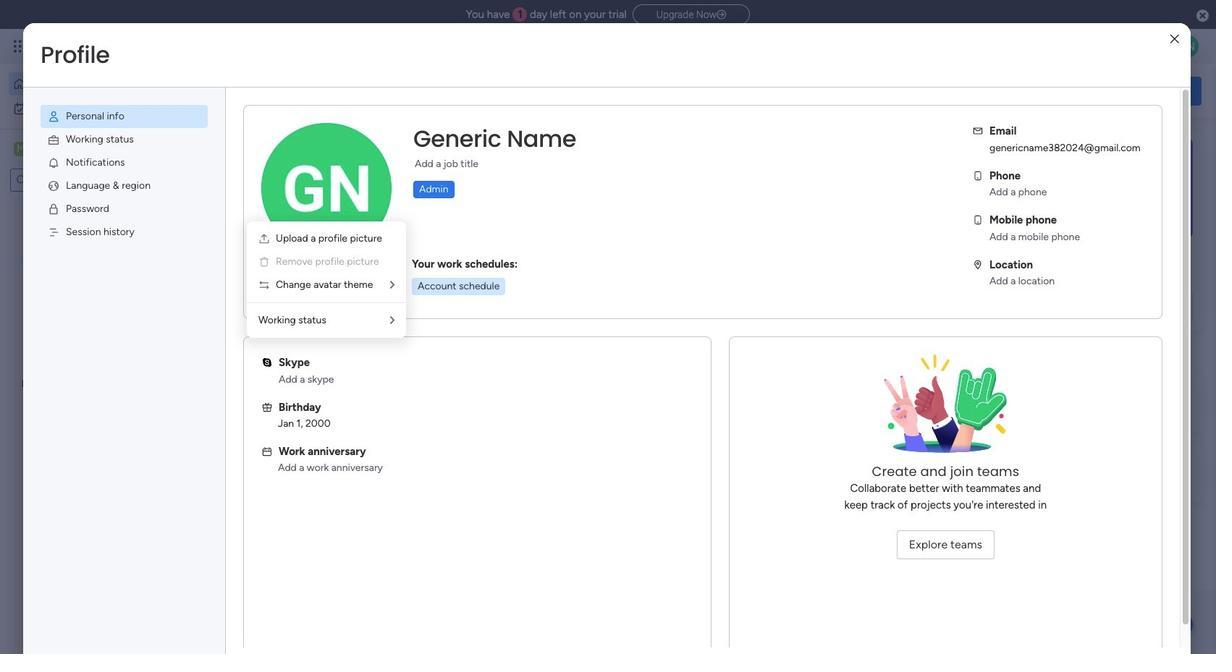 Task type: locate. For each thing, give the bounding box(es) containing it.
None field
[[410, 124, 580, 154]]

menu item
[[41, 105, 208, 128], [41, 128, 208, 151], [41, 151, 208, 174], [41, 174, 208, 198], [41, 198, 208, 221], [41, 221, 208, 244], [258, 253, 395, 271]]

session history image
[[47, 226, 60, 239]]

0 horizontal spatial component image
[[242, 316, 255, 329]]

option up workspace selection element
[[9, 97, 176, 120]]

2 option from the top
[[9, 97, 176, 120]]

close my workspaces image
[[224, 423, 241, 440]]

1 horizontal spatial component image
[[481, 316, 494, 329]]

0 vertical spatial list arrow image
[[390, 280, 395, 290]]

public board image
[[242, 293, 258, 309], [481, 293, 497, 309]]

personal info image
[[47, 110, 60, 123]]

list arrow image
[[390, 280, 395, 290], [390, 316, 395, 326]]

0 vertical spatial workspace image
[[14, 141, 28, 157]]

1 public board image from the left
[[242, 293, 258, 309]]

notifications image
[[47, 156, 60, 169]]

option up personal info icon
[[9, 72, 176, 96]]

menu
[[247, 222, 406, 338]]

2 public board image from the left
[[481, 293, 497, 309]]

add to favorites image
[[432, 294, 446, 308]]

workspace image
[[14, 141, 28, 157], [248, 466, 282, 501]]

public board image for 1st component icon from the right
[[481, 293, 497, 309]]

workspace selection element
[[14, 140, 121, 159]]

1 vertical spatial option
[[9, 97, 176, 120]]

option
[[9, 72, 176, 96], [9, 97, 176, 120]]

language & region image
[[47, 180, 60, 193]]

getting started element
[[985, 375, 1202, 433]]

1 horizontal spatial public board image
[[481, 293, 497, 309]]

clear search image
[[105, 173, 119, 188]]

0 horizontal spatial public board image
[[242, 293, 258, 309]]

working status image
[[47, 133, 60, 146]]

Search in workspace field
[[30, 172, 104, 189]]

select product image
[[13, 39, 28, 54]]

1 vertical spatial list arrow image
[[390, 316, 395, 326]]

v2 user feedback image
[[996, 83, 1007, 99]]

public board image for 2nd component icon from the right
[[242, 293, 258, 309]]

0 vertical spatial option
[[9, 72, 176, 96]]

quick search results list box
[[224, 164, 950, 356]]

open update feed (inbox) image
[[224, 374, 241, 391]]

component image
[[242, 316, 255, 329], [481, 316, 494, 329]]

1 vertical spatial workspace image
[[248, 466, 282, 501]]

templates image image
[[998, 138, 1189, 238]]

no teams image
[[873, 355, 1018, 463]]

0 horizontal spatial workspace image
[[14, 141, 28, 157]]



Task type: vqa. For each thing, say whether or not it's contained in the screenshot.
Add a mobile phone FIELD
no



Task type: describe. For each thing, give the bounding box(es) containing it.
2 list arrow image from the top
[[390, 316, 395, 326]]

1 list arrow image from the top
[[390, 280, 395, 290]]

change avatar theme image
[[258, 279, 270, 291]]

2 component image from the left
[[481, 316, 494, 329]]

1 component image from the left
[[242, 316, 255, 329]]

menu menu
[[23, 88, 225, 261]]

generic name image
[[1176, 35, 1199, 58]]

v2 bolt switch image
[[1109, 83, 1118, 99]]

1 option from the top
[[9, 72, 176, 96]]

dapulse close image
[[1197, 9, 1209, 23]]

close recently visited image
[[224, 147, 241, 164]]

dapulse rightstroke image
[[717, 9, 726, 20]]

password image
[[47, 203, 60, 216]]

close image
[[1171, 34, 1179, 45]]

1 horizontal spatial workspace image
[[248, 466, 282, 501]]



